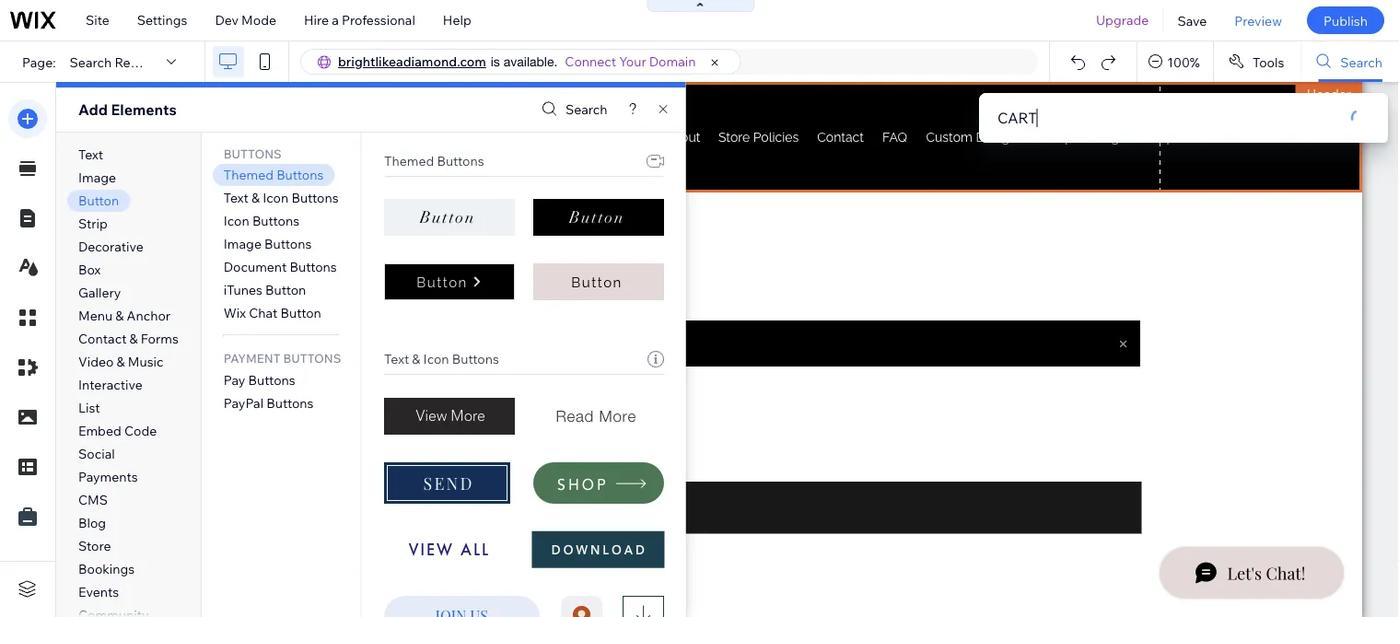 Task type: describe. For each thing, give the bounding box(es) containing it.
dev
[[215, 12, 239, 28]]

search results
[[70, 54, 159, 70]]

text & icon buttons
[[384, 351, 499, 367]]

image inside buttons themed buttons text & icon buttons icon buttons image buttons document buttons itunes button wix chat button
[[224, 236, 262, 252]]

gallery
[[78, 285, 121, 301]]

upgrade
[[1097, 12, 1150, 28]]

0 vertical spatial icon
[[263, 190, 289, 206]]

preview button
[[1221, 0, 1297, 41]]

domain
[[650, 53, 696, 70]]

add elements
[[78, 100, 177, 119]]

brightlikeadiamond.com
[[338, 53, 486, 70]]

1 vertical spatial quick edit
[[439, 232, 502, 248]]

menu
[[78, 308, 113, 324]]

0 horizontal spatial icon
[[224, 213, 250, 229]]

code
[[124, 423, 157, 439]]

Search the Editor to find what you need... text field
[[980, 93, 1389, 143]]

change
[[270, 232, 317, 248]]

document
[[224, 259, 287, 275]]

paypal
[[224, 395, 264, 411]]

site
[[86, 12, 109, 28]]

0 horizontal spatial quick edit
[[104, 105, 166, 121]]

change header design
[[270, 232, 409, 248]]

results
[[115, 54, 159, 70]]

anchor
[[127, 308, 171, 324]]

2 horizontal spatial icon
[[423, 351, 449, 367]]

1 vertical spatial search button
[[537, 96, 608, 123]]

hire a professional
[[304, 12, 415, 28]]

interactive
[[78, 377, 143, 393]]

0 horizontal spatial search
[[70, 54, 112, 70]]

itunes
[[224, 282, 263, 298]]

text inside buttons themed buttons text & icon buttons icon buttons image buttons document buttons itunes button wix chat button
[[224, 190, 249, 206]]

buttons themed buttons text & icon buttons icon buttons image buttons document buttons itunes button wix chat button
[[224, 146, 339, 321]]

blog
[[78, 515, 106, 531]]

1 vertical spatial quick
[[439, 232, 475, 248]]

tools button
[[1215, 41, 1302, 82]]

store
[[78, 538, 111, 554]]

button inside text image button strip decorative box gallery menu & anchor contact & forms video & music interactive list embed code social payments cms blog store bookings events
[[78, 193, 119, 209]]

pay
[[224, 372, 245, 388]]

is
[[491, 54, 500, 69]]

embed
[[78, 423, 121, 439]]

preview
[[1235, 12, 1283, 28]]

mode
[[242, 12, 277, 28]]

save button
[[1164, 0, 1221, 41]]

settings
[[137, 12, 187, 28]]

help
[[443, 12, 472, 28]]

your
[[620, 53, 647, 70]]

a
[[332, 12, 339, 28]]

tools
[[1253, 54, 1285, 70]]



Task type: locate. For each thing, give the bounding box(es) containing it.
quick edit right design
[[439, 232, 502, 248]]

search button down connect
[[537, 96, 608, 123]]

1 horizontal spatial themed
[[384, 153, 434, 169]]

2 horizontal spatial text
[[384, 351, 409, 367]]

1 vertical spatial image
[[224, 236, 262, 252]]

contact
[[78, 331, 127, 347]]

0 vertical spatial header
[[1307, 86, 1352, 102]]

2 vertical spatial text
[[384, 351, 409, 367]]

design
[[367, 232, 409, 248]]

themed
[[384, 153, 434, 169], [224, 167, 274, 183]]

image up document
[[224, 236, 262, 252]]

quick down search results at left top
[[104, 105, 139, 121]]

1 horizontal spatial header
[[1307, 86, 1352, 102]]

search down connect
[[566, 101, 608, 118]]

publish button
[[1308, 6, 1385, 34]]

music
[[128, 354, 164, 370]]

header
[[1307, 86, 1352, 102], [319, 232, 364, 248]]

image
[[78, 170, 116, 186], [224, 236, 262, 252]]

search button
[[1302, 41, 1400, 82], [537, 96, 608, 123]]

payment
[[224, 351, 281, 367]]

0 horizontal spatial edit
[[142, 105, 166, 121]]

100%
[[1168, 54, 1201, 70]]

header left design
[[319, 232, 364, 248]]

0 horizontal spatial themed
[[224, 167, 274, 183]]

& inside buttons themed buttons text & icon buttons icon buttons image buttons document buttons itunes button wix chat button
[[252, 190, 260, 206]]

0 vertical spatial quick edit
[[104, 105, 166, 121]]

dev mode
[[215, 12, 277, 28]]

box
[[78, 262, 101, 278]]

image up strip
[[78, 170, 116, 186]]

icon
[[263, 190, 289, 206], [224, 213, 250, 229], [423, 351, 449, 367]]

100% button
[[1138, 41, 1214, 82]]

1 horizontal spatial edit
[[478, 232, 502, 248]]

0 horizontal spatial image
[[78, 170, 116, 186]]

1 horizontal spatial image
[[224, 236, 262, 252]]

connect
[[565, 53, 617, 70]]

save
[[1178, 12, 1208, 28]]

elements
[[111, 100, 177, 119]]

payment buttons pay buttons paypal buttons
[[224, 351, 341, 411]]

search down publish button
[[1341, 54, 1383, 70]]

events
[[78, 584, 119, 600]]

search
[[70, 54, 112, 70], [1341, 54, 1383, 70], [566, 101, 608, 118]]

1 vertical spatial icon
[[224, 213, 250, 229]]

text for text image button strip decorative box gallery menu & anchor contact & forms video & music interactive list embed code social payments cms blog store bookings events
[[78, 147, 103, 163]]

add
[[78, 100, 108, 119]]

0 vertical spatial text
[[78, 147, 103, 163]]

quick
[[104, 105, 139, 121], [439, 232, 475, 248]]

quick edit
[[104, 105, 166, 121], [439, 232, 502, 248]]

0 horizontal spatial search button
[[537, 96, 608, 123]]

0 vertical spatial edit
[[142, 105, 166, 121]]

video
[[78, 354, 114, 370]]

forms
[[141, 331, 179, 347]]

social
[[78, 446, 115, 462]]

2 horizontal spatial search
[[1341, 54, 1383, 70]]

payments
[[78, 469, 138, 485]]

text image button strip decorative box gallery menu & anchor contact & forms video & music interactive list embed code social payments cms blog store bookings events
[[78, 147, 179, 600]]

1 vertical spatial edit
[[478, 232, 502, 248]]

quick edit down "results"
[[104, 105, 166, 121]]

cms
[[78, 492, 108, 508]]

search button down publish
[[1302, 41, 1400, 82]]

available.
[[504, 54, 558, 69]]

list
[[78, 400, 100, 416]]

text for text & icon buttons
[[384, 351, 409, 367]]

1 horizontal spatial quick
[[439, 232, 475, 248]]

themed up change
[[224, 167, 274, 183]]

2 vertical spatial icon
[[423, 351, 449, 367]]

1 horizontal spatial quick edit
[[439, 232, 502, 248]]

hire
[[304, 12, 329, 28]]

1 horizontal spatial search
[[566, 101, 608, 118]]

0 vertical spatial search button
[[1302, 41, 1400, 82]]

decorative
[[78, 239, 144, 255]]

text
[[78, 147, 103, 163], [224, 190, 249, 206], [384, 351, 409, 367]]

0 horizontal spatial text
[[78, 147, 103, 163]]

button
[[78, 193, 119, 209], [419, 207, 475, 228], [569, 207, 625, 228], [416, 274, 468, 290], [571, 274, 622, 290], [265, 282, 306, 298], [281, 305, 321, 321]]

bookings
[[78, 561, 135, 577]]

strip
[[78, 216, 108, 232]]

themed buttons
[[384, 153, 484, 169]]

buttons
[[224, 146, 282, 161], [437, 153, 484, 169], [277, 167, 324, 183], [292, 190, 339, 206], [252, 213, 300, 229], [265, 236, 312, 252], [290, 259, 337, 275], [452, 351, 499, 367], [283, 351, 341, 367], [248, 372, 296, 388], [267, 395, 314, 411]]

is available. connect your domain
[[491, 53, 696, 70]]

1 vertical spatial text
[[224, 190, 249, 206]]

button button
[[384, 199, 515, 236], [533, 199, 664, 236], [384, 264, 515, 300], [533, 264, 664, 300]]

0 horizontal spatial quick
[[104, 105, 139, 121]]

quick right design
[[439, 232, 475, 248]]

1 horizontal spatial icon
[[263, 190, 289, 206]]

1 vertical spatial header
[[319, 232, 364, 248]]

chat
[[249, 305, 278, 321]]

themed up design
[[384, 153, 434, 169]]

1 horizontal spatial search button
[[1302, 41, 1400, 82]]

wix
[[224, 305, 246, 321]]

professional
[[342, 12, 415, 28]]

themed inside buttons themed buttons text & icon buttons icon buttons image buttons document buttons itunes button wix chat button
[[224, 167, 274, 183]]

0 vertical spatial image
[[78, 170, 116, 186]]

header down publish
[[1307, 86, 1352, 102]]

edit
[[142, 105, 166, 121], [478, 232, 502, 248]]

&
[[252, 190, 260, 206], [116, 308, 124, 324], [130, 331, 138, 347], [412, 351, 420, 367], [117, 354, 125, 370]]

0 vertical spatial quick
[[104, 105, 139, 121]]

publish
[[1324, 12, 1369, 28]]

1 horizontal spatial text
[[224, 190, 249, 206]]

image inside text image button strip decorative box gallery menu & anchor contact & forms video & music interactive list embed code social payments cms blog store bookings events
[[78, 170, 116, 186]]

text inside text image button strip decorative box gallery menu & anchor contact & forms video & music interactive list embed code social payments cms blog store bookings events
[[78, 147, 103, 163]]

0 horizontal spatial header
[[319, 232, 364, 248]]

search down site
[[70, 54, 112, 70]]



Task type: vqa. For each thing, say whether or not it's contained in the screenshot.
Strip on the left top of page
yes



